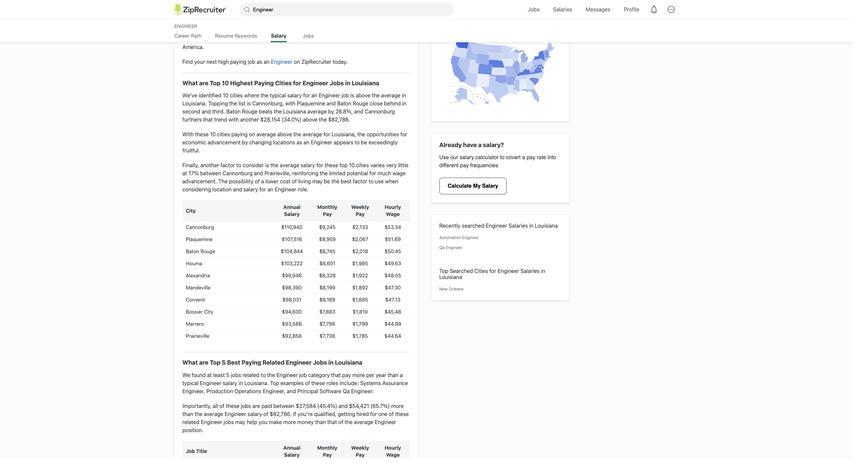 Task type: vqa. For each thing, say whether or not it's contained in the screenshot.


Task type: locate. For each thing, give the bounding box(es) containing it.
1 annual salary from the top
[[283, 204, 301, 217]]

production
[[207, 389, 233, 395]]

monthly pay for job title
[[317, 445, 338, 459]]

$7,738
[[320, 334, 335, 340]]

qualified,
[[314, 412, 337, 418]]

if
[[293, 412, 296, 418]]

these inside we found at least 5 jobs related to the engineer job category that pay more per year than a typical engineer salary in louisiana. top examples of these roles include: systems assurance engineer, production operations engineer, and principal software qa engineer.
[[312, 381, 325, 387]]

annual down money
[[283, 445, 301, 451]]

pay up include:
[[342, 373, 351, 379]]

Search job title or keyword text field
[[239, 3, 454, 16]]

that up roles
[[331, 373, 341, 379]]

in inside top searched cities for engineer salaries in louisiana
[[541, 268, 546, 274]]

0 horizontal spatial plaquemine
[[186, 237, 213, 243]]

what for what are top 10 highest paying cities for engineer jobs in louisiana
[[183, 80, 198, 87]]

louisiana.
[[183, 101, 207, 107], [244, 381, 269, 387]]

paying inside "with these 10 cities paying on average above the average for louisiana, the opportunities for economic advancement by changing locations as an engineer appears to be exceedingly fruitful."
[[232, 132, 248, 138]]

paying up advancement
[[232, 132, 248, 138]]

messages
[[586, 6, 611, 12]]

above right (34.0%)
[[303, 117, 318, 123]]

0 horizontal spatial ziprecruiter
[[302, 59, 332, 65]]

more left per
[[353, 373, 365, 379]]

salary inside the use our salary calculator to covert a pay rate into different pay frequencies
[[460, 155, 474, 161]]

the down 'what are top 5 best paying related engineer jobs in louisiana'
[[267, 373, 275, 379]]

1 horizontal spatial as
[[297, 140, 302, 146]]

the
[[212, 28, 220, 34], [261, 93, 269, 99], [372, 93, 380, 99], [229, 101, 237, 107], [274, 109, 282, 115], [319, 117, 327, 123], [294, 132, 301, 138], [358, 132, 365, 138], [271, 163, 279, 169], [320, 171, 328, 177], [332, 179, 340, 185], [267, 373, 275, 379], [195, 412, 203, 418], [345, 420, 353, 426]]

engineer, up importantly,
[[183, 389, 205, 395]]

than down importantly,
[[183, 412, 193, 418]]

2 hourly from the top
[[385, 445, 401, 451]]

a left lower in the top of the page
[[261, 179, 264, 185]]

help
[[247, 420, 257, 426]]

typical up cannonburg,
[[270, 93, 286, 99]]

1 vertical spatial annual
[[283, 445, 301, 451]]

paid
[[262, 404, 272, 410]]

$45.48
[[385, 309, 401, 315]]

1 vertical spatial typical
[[183, 381, 199, 387]]

engineer
[[174, 23, 197, 29], [315, 28, 336, 34], [271, 59, 293, 65], [303, 80, 329, 87], [319, 93, 340, 99], [311, 140, 332, 146], [275, 187, 296, 193], [486, 223, 508, 229], [462, 235, 479, 240], [446, 246, 463, 251], [498, 268, 519, 274], [286, 360, 312, 367], [277, 373, 298, 379], [200, 381, 221, 387], [225, 412, 246, 418], [201, 420, 222, 426], [375, 420, 396, 426]]

annual for city
[[283, 204, 301, 210]]

more right '(65.7%)'
[[391, 404, 404, 410]]

salary inside button
[[482, 183, 499, 189]]

salary right our
[[460, 155, 474, 161]]

1 horizontal spatial related
[[243, 373, 260, 379]]

0 vertical spatial are
[[199, 80, 209, 87]]

0 vertical spatial above
[[356, 93, 371, 99]]

0 vertical spatial qa
[[440, 246, 445, 251]]

salaries inside top searched cities for engineer salaries in louisiana
[[521, 268, 540, 274]]

use
[[440, 155, 449, 161]]

automation
[[440, 235, 461, 240]]

jobs
[[528, 6, 540, 12], [303, 33, 314, 39], [330, 80, 344, 87], [313, 360, 327, 367]]

louisiana. inside we found at least 5 jobs related to the engineer job category that pay more per year than a typical engineer salary in louisiana. top examples of these roles include: systems assurance engineer, production operations engineer, and principal software qa engineer.
[[244, 381, 269, 387]]

2 horizontal spatial than
[[388, 373, 399, 379]]

0 vertical spatial is
[[351, 93, 355, 99]]

1 hourly wage from the top
[[385, 204, 401, 217]]

0 vertical spatial pay
[[527, 155, 536, 161]]

1 vertical spatial job
[[342, 93, 349, 99]]

jobs inside tabs element
[[303, 33, 314, 39]]

at left 17%
[[183, 171, 187, 177]]

qa down automation
[[440, 246, 445, 251]]

0 horizontal spatial cannonburg
[[186, 225, 214, 231]]

wage for job title
[[386, 453, 400, 459]]

2 vertical spatial cities
[[356, 163, 369, 169]]

the inside we found at least 5 jobs related to the engineer job category that pay more per year than a typical engineer salary in louisiana. top examples of these roles include: systems assurance engineer, production operations engineer, and principal software qa engineer.
[[267, 373, 275, 379]]

0 horizontal spatial another
[[200, 163, 219, 169]]

factor up the
[[221, 163, 235, 169]]

0 vertical spatial that
[[203, 117, 213, 123]]

1 vertical spatial qa
[[343, 389, 350, 395]]

ziprecruiter left the today. at top left
[[302, 59, 332, 65]]

1 horizontal spatial with
[[285, 101, 296, 107]]

jobs down best
[[231, 373, 241, 379]]

changing
[[249, 140, 272, 146]]

what up we
[[183, 360, 198, 367]]

0 vertical spatial 5
[[222, 360, 226, 367]]

to down 'what are top 5 best paying related engineer jobs in louisiana'
[[261, 373, 266, 379]]

1 vertical spatial wage
[[386, 453, 400, 459]]

average up behind
[[381, 93, 401, 99]]

these right "one"
[[395, 412, 409, 418]]

0 vertical spatial monthly pay
[[318, 204, 338, 217]]

considering
[[183, 187, 211, 193]]

cities up advancement
[[217, 132, 230, 138]]

1 horizontal spatial above
[[303, 117, 318, 123]]

engineer, up paid
[[263, 389, 286, 395]]

that down qualified,
[[328, 420, 337, 426]]

$107,516
[[282, 237, 302, 243]]

another inside finally, another factor to consider is the average salary for these top 10 cities varies very little at 17% between cannonburg and prairieville, reinforcing the limited potential for much wage advancement. the possibility of a lower cost of living may be the best factor to use when considering location and salary for an engineer role.
[[200, 163, 219, 169]]

baton rouge
[[186, 249, 215, 255]]

and inside importantly, all of these jobs are paid between $37,584 (45.4%) and $54,421 (65.7%) more than the average engineer salary of $82,786. if you're qualified, getting hired for one of these related engineer jobs may help you make more money than that of the average engineer position.
[[339, 404, 348, 410]]

2 what from the top
[[183, 360, 198, 367]]

are up identified
[[199, 80, 209, 87]]

baton down list
[[226, 109, 241, 115]]

0 vertical spatial plaquemine
[[297, 101, 325, 107]]

cities right searched
[[475, 268, 488, 274]]

1 vertical spatial monthly
[[317, 445, 338, 451]]

of down getting
[[339, 420, 343, 426]]

2 weekly pay from the top
[[351, 445, 369, 459]]

2 vertical spatial that
[[328, 420, 337, 426]]

1 hourly from the top
[[385, 204, 401, 210]]

its
[[231, 36, 236, 42]]

keywords
[[235, 33, 257, 39]]

0 vertical spatial salaries
[[553, 6, 573, 12]]

that left trend
[[203, 117, 213, 123]]

automation engineer link
[[440, 235, 479, 240]]

0 horizontal spatial be
[[324, 179, 330, 185]]

between up advancement.
[[200, 171, 221, 177]]

0 vertical spatial at
[[183, 171, 187, 177]]

1 horizontal spatial be
[[361, 140, 367, 146]]

is right list
[[247, 101, 251, 107]]

1 horizontal spatial is
[[265, 163, 269, 169]]

1 vertical spatial what
[[183, 360, 198, 367]]

already
[[440, 142, 462, 149]]

with right trend
[[229, 117, 239, 123]]

1 vertical spatial paying
[[242, 360, 261, 367]]

prairieville,
[[265, 171, 291, 177]]

monthly pay
[[318, 204, 338, 217], [317, 445, 338, 459]]

per
[[366, 373, 375, 379]]

$1,785
[[353, 334, 368, 340]]

annual salary
[[283, 204, 301, 217], [283, 445, 301, 459]]

2 horizontal spatial more
[[391, 404, 404, 410]]

another up advancement.
[[200, 163, 219, 169]]

than down qualified,
[[315, 420, 326, 426]]

1 weekly from the top
[[351, 204, 369, 210]]

average down "hired"
[[354, 420, 374, 426]]

use our salary calculator to covert a pay rate into different pay frequencies
[[440, 155, 557, 169]]

1 vertical spatial baton
[[226, 109, 241, 115]]

$82,786. inside importantly, all of these jobs are paid between $37,584 (45.4%) and $54,421 (65.7%) more than the average engineer salary of $82,786. if you're qualified, getting hired for one of these related engineer jobs may help you make more money than that of the average engineer position.
[[270, 412, 292, 418]]

the up cannonburg,
[[261, 93, 269, 99]]

26.8%,
[[336, 109, 353, 115]]

$1,985
[[353, 261, 368, 267]]

the left list
[[229, 101, 237, 107]]

1 vertical spatial between
[[274, 404, 295, 410]]

10 right top
[[349, 163, 355, 169]]

engineer inside top searched cities for engineer salaries in louisiana
[[498, 268, 519, 274]]

10 inside we've identified 10 cities where the typical salary for an engineer job is above the average in louisiana. topping the list is cannonburg, with plaquemine and baton rouge close behind in second and third. baton rouge beats the louisiana average by 26.8%, and cannonburg furthers that trend with another $28,154 (34.0%) above the $82,786.
[[223, 93, 229, 99]]

next
[[207, 59, 217, 65]]

for inside top searched cities for engineer salaries in louisiana
[[490, 268, 496, 274]]

for left "one"
[[370, 412, 377, 418]]

these up the limited at the top of page
[[325, 163, 338, 169]]

our
[[451, 155, 458, 161]]

cities for paying
[[217, 132, 230, 138]]

0 vertical spatial louisiana.
[[183, 101, 207, 107]]

that inside we found at least 5 jobs related to the engineer job category that pay more per year than a typical engineer salary in louisiana. top examples of these roles include: systems assurance engineer, production operations engineer, and principal software qa engineer.
[[331, 373, 341, 379]]

0 horizontal spatial $82,786.
[[270, 412, 292, 418]]

$49.63
[[385, 261, 401, 267]]

millions
[[268, 36, 286, 42]]

rouge down list
[[242, 109, 258, 115]]

and up getting
[[339, 404, 348, 410]]

is inside finally, another factor to consider is the average salary for these top 10 cities varies very little at 17% between cannonburg and prairieville, reinforcing the limited potential for much wage advancement. the possibility of a lower cost of living may be the best factor to use when considering location and salary for an engineer role.
[[265, 163, 269, 169]]

related inside importantly, all of these jobs are paid between $37,584 (45.4%) and $54,421 (65.7%) more than the average engineer salary of $82,786. if you're qualified, getting hired for one of these related engineer jobs may help you make more money than that of the average engineer position.
[[183, 420, 199, 426]]

0 vertical spatial hourly wage
[[385, 204, 401, 217]]

1 horizontal spatial job
[[299, 373, 307, 379]]

of left lower in the top of the page
[[255, 179, 260, 185]]

the right (34.0%)
[[319, 117, 327, 123]]

most
[[221, 28, 234, 34]]

1 vertical spatial louisiana.
[[244, 381, 269, 387]]

jobs
[[310, 36, 320, 42], [231, 373, 241, 379], [241, 404, 251, 410], [224, 420, 234, 426]]

locations
[[273, 140, 295, 146]]

calculator
[[476, 155, 499, 161]]

topping
[[208, 101, 228, 107]]

hourly for city
[[385, 204, 401, 210]]

cities inside top searched cities for engineer salaries in louisiana
[[475, 268, 488, 274]]

1 horizontal spatial typical
[[270, 93, 286, 99]]

by left 26.8%,
[[328, 109, 334, 115]]

0 vertical spatial what
[[183, 80, 198, 87]]

baton up houma
[[186, 249, 199, 255]]

mandeville
[[186, 285, 211, 291]]

0 vertical spatial on
[[294, 59, 300, 65]]

ziprecruiter
[[351, 28, 381, 34], [302, 59, 332, 65]]

0 vertical spatial rouge
[[353, 101, 369, 107]]

salary down what are top 10 highest paying cities for engineer jobs in louisiana
[[287, 93, 302, 99]]

1 horizontal spatial 5
[[226, 373, 230, 379]]

0 vertical spatial monthly
[[318, 204, 338, 210]]

salary up production
[[223, 381, 237, 387]]

wage for city
[[386, 211, 400, 217]]

$1,885
[[352, 297, 368, 303]]

1 vertical spatial on
[[249, 132, 255, 138]]

find
[[183, 59, 193, 65]]

$98,031
[[283, 297, 301, 303]]

$2,067
[[352, 237, 369, 243]]

1 horizontal spatial at
[[207, 373, 212, 379]]

1 annual from the top
[[283, 204, 301, 210]]

assurance
[[383, 381, 408, 387]]

1 weekly pay from the top
[[351, 204, 369, 217]]

cannonburg inside we've identified 10 cities where the typical salary for an engineer job is above the average in louisiana. topping the list is cannonburg, with plaquemine and baton rouge close behind in second and third. baton rouge beats the louisiana average by 26.8%, and cannonburg furthers that trend with another $28,154 (34.0%) above the $82,786.
[[365, 109, 395, 115]]

weekly pay for city
[[351, 204, 369, 217]]

2 monthly from the top
[[317, 445, 338, 451]]

are up "found"
[[199, 360, 209, 367]]

rouge left close
[[353, 101, 369, 107]]

1 horizontal spatial another
[[240, 117, 259, 123]]

1 vertical spatial salaries
[[509, 223, 528, 229]]

than
[[388, 373, 399, 379], [183, 412, 193, 418], [315, 420, 326, 426]]

10 up advancement
[[210, 132, 216, 138]]

1 vertical spatial that
[[331, 373, 341, 379]]

2 vertical spatial pay
[[342, 373, 351, 379]]

into
[[548, 155, 557, 161]]

to left covert
[[500, 155, 505, 161]]

0 horizontal spatial by
[[242, 140, 248, 146]]

city down considering
[[186, 208, 196, 214]]

2 weekly from the top
[[351, 445, 369, 451]]

that inside we've identified 10 cities where the typical salary for an engineer job is above the average in louisiana. topping the list is cannonburg, with plaquemine and baton rouge close behind in second and third. baton rouge beats the louisiana average by 26.8%, and cannonburg furthers that trend with another $28,154 (34.0%) above the $82,786.
[[203, 117, 213, 123]]

another down list
[[240, 117, 259, 123]]

already have a salary?
[[440, 142, 504, 149]]

5 right least
[[226, 373, 230, 379]]

and inside we found at least 5 jobs related to the engineer job category that pay more per year than a typical engineer salary in louisiana. top examples of these roles include: systems assurance engineer, production operations engineer, and principal software qa engineer.
[[287, 389, 296, 395]]

2 hourly wage from the top
[[385, 445, 401, 459]]

1 horizontal spatial cannonburg
[[223, 171, 253, 177]]

1 vertical spatial city
[[204, 309, 213, 315]]

hired
[[357, 412, 369, 418]]

1 vertical spatial cannonburg
[[223, 171, 253, 177]]

may inside finally, another factor to consider is the average salary for these top 10 cities varies very little at 17% between cannonburg and prairieville, reinforcing the limited potential for much wage advancement. the possibility of a lower cost of living may be the best factor to use when considering location and salary for an engineer role.
[[313, 179, 323, 185]]

these up economic
[[195, 132, 209, 138]]

we found at least 5 jobs related to the engineer job category that pay more per year than a typical engineer salary in louisiana. top examples of these roles include: systems assurance engineer, production operations engineer, and principal software qa engineer.
[[183, 373, 408, 395]]

$82,786. down 26.8%,
[[328, 117, 350, 123]]

monthly
[[318, 204, 338, 210], [317, 445, 338, 451]]

5 left best
[[222, 360, 226, 367]]

beats
[[259, 109, 273, 115]]

jobs link
[[523, 0, 545, 19], [300, 33, 317, 42]]

software
[[320, 389, 342, 395]]

1 horizontal spatial rouge
[[242, 109, 258, 115]]

for up active
[[307, 28, 313, 34]]

1 horizontal spatial between
[[274, 404, 295, 410]]

engineer.
[[351, 389, 374, 395]]

2 monthly pay from the top
[[317, 445, 338, 459]]

and down consider at the left top of the page
[[254, 171, 263, 177]]

may right living
[[313, 179, 323, 185]]

0 horizontal spatial 5
[[222, 360, 226, 367]]

pay left rate
[[527, 155, 536, 161]]

is up 26.8%,
[[351, 93, 355, 99]]

1 vertical spatial 5
[[226, 373, 230, 379]]

cannonburg up baton rouge
[[186, 225, 214, 231]]

ziprecruiter inside to estimate the most accurate annual salary range for engineer jobs, ziprecruiter continuously scans its database of millions of active jobs published locally throughout america.
[[351, 28, 381, 34]]

0 horizontal spatial engineer,
[[183, 389, 205, 395]]

$82,786.
[[328, 117, 350, 123], [270, 412, 292, 418]]

1 horizontal spatial cities
[[475, 268, 488, 274]]

0 horizontal spatial job
[[248, 59, 255, 65]]

1 vertical spatial jobs link
[[300, 33, 317, 42]]

calculate my salary
[[448, 183, 499, 189]]

annual salary for job title
[[283, 445, 301, 459]]

1 horizontal spatial louisiana.
[[244, 381, 269, 387]]

on up changing on the left of the page
[[249, 132, 255, 138]]

cities inside we've identified 10 cities where the typical salary for an engineer job is above the average in louisiana. topping the list is cannonburg, with plaquemine and baton rouge close behind in second and third. baton rouge beats the louisiana average by 26.8%, and cannonburg furthers that trend with another $28,154 (34.0%) above the $82,786.
[[230, 93, 243, 99]]

2 vertical spatial is
[[265, 163, 269, 169]]

1 horizontal spatial pay
[[460, 163, 469, 169]]

paying right high
[[230, 59, 247, 65]]

pay inside we found at least 5 jobs related to the engineer job category that pay more per year than a typical engineer salary in louisiana. top examples of these roles include: systems assurance engineer, production operations engineer, and principal software qa engineer.
[[342, 373, 351, 379]]

may
[[313, 179, 323, 185], [235, 420, 246, 426]]

cities inside "with these 10 cities paying on average above the average for louisiana, the opportunities for economic advancement by changing locations as an engineer appears to be exceedingly fruitful."
[[217, 132, 230, 138]]

job
[[248, 59, 255, 65], [342, 93, 349, 99], [299, 373, 307, 379]]

profile link
[[619, 0, 645, 19]]

0 vertical spatial another
[[240, 117, 259, 123]]

1 vertical spatial monthly pay
[[317, 445, 338, 459]]

city right bossier on the left
[[204, 309, 213, 315]]

1 vertical spatial at
[[207, 373, 212, 379]]

1 monthly from the top
[[318, 204, 338, 210]]

0 vertical spatial between
[[200, 171, 221, 177]]

to estimate the most accurate annual salary range for engineer jobs, ziprecruiter continuously scans its database of millions of active jobs published locally throughout america.
[[183, 28, 391, 50]]

salary inside tabs element
[[271, 33, 287, 39]]

that inside importantly, all of these jobs are paid between $37,584 (45.4%) and $54,421 (65.7%) more than the average engineer salary of $82,786. if you're qualified, getting hired for one of these related engineer jobs may help you make more money than that of the average engineer position.
[[328, 420, 337, 426]]

between
[[200, 171, 221, 177], [274, 404, 295, 410]]

2 horizontal spatial baton
[[337, 101, 352, 107]]

published
[[322, 36, 346, 42]]

2 vertical spatial above
[[277, 132, 292, 138]]

salary up reinforcing
[[301, 163, 315, 169]]

salaries inside main 'element'
[[553, 6, 573, 12]]

1 monthly pay from the top
[[318, 204, 338, 217]]

on
[[294, 59, 300, 65], [249, 132, 255, 138]]

to inside the use our salary calculator to covert a pay rate into different pay frequencies
[[500, 155, 505, 161]]

main element
[[174, 0, 679, 19]]

to inside "with these 10 cities paying on average above the average for louisiana, the opportunities for economic advancement by changing locations as an engineer appears to be exceedingly fruitful."
[[355, 140, 360, 146]]

average left 26.8%,
[[308, 109, 327, 115]]

the right louisiana,
[[358, 132, 365, 138]]

1 vertical spatial weekly
[[351, 445, 369, 451]]

an inside we've identified 10 cities where the typical salary for an engineer job is above the average in louisiana. topping the list is cannonburg, with plaquemine and baton rouge close behind in second and third. baton rouge beats the louisiana average by 26.8%, and cannonburg furthers that trend with another $28,154 (34.0%) above the $82,786.
[[312, 93, 317, 99]]

we
[[183, 373, 190, 379]]

between inside finally, another factor to consider is the average salary for these top 10 cities varies very little at 17% between cannonburg and prairieville, reinforcing the limited potential for much wage advancement. the possibility of a lower cost of living may be the best factor to use when considering location and salary for an engineer role.
[[200, 171, 221, 177]]

paying for cities
[[254, 80, 274, 87]]

2 horizontal spatial job
[[342, 93, 349, 99]]

1 horizontal spatial may
[[313, 179, 323, 185]]

0 vertical spatial related
[[243, 373, 260, 379]]

to right appears
[[355, 140, 360, 146]]

at left least
[[207, 373, 212, 379]]

average down all
[[204, 412, 223, 418]]

top inside top searched cities for engineer salaries in louisiana
[[440, 268, 449, 274]]

between inside importantly, all of these jobs are paid between $37,584 (45.4%) and $54,421 (65.7%) more than the average engineer salary of $82,786. if you're qualified, getting hired for one of these related engineer jobs may help you make more money than that of the average engineer position.
[[274, 404, 295, 410]]

monthly for job title
[[317, 445, 338, 451]]

money
[[297, 420, 314, 426]]

salary up help at left
[[248, 412, 262, 418]]

1 vertical spatial as
[[297, 140, 302, 146]]

salary inside importantly, all of these jobs are paid between $37,584 (45.4%) and $54,421 (65.7%) more than the average engineer salary of $82,786. if you're qualified, getting hired for one of these related engineer jobs may help you make more money than that of the average engineer position.
[[248, 412, 262, 418]]

cannonburg inside finally, another factor to consider is the average salary for these top 10 cities varies very little at 17% between cannonburg and prairieville, reinforcing the limited potential for much wage advancement. the possibility of a lower cost of living may be the best factor to use when considering location and salary for an engineer role.
[[223, 171, 253, 177]]

1 what from the top
[[183, 80, 198, 87]]

new
[[440, 287, 448, 292]]

of down 'annual'
[[262, 36, 267, 42]]

at inside finally, another factor to consider is the average salary for these top 10 cities varies very little at 17% between cannonburg and prairieville, reinforcing the limited potential for much wage advancement. the possibility of a lower cost of living may be the best factor to use when considering location and salary for an engineer role.
[[183, 171, 187, 177]]

an
[[264, 59, 270, 65], [312, 93, 317, 99], [304, 140, 310, 146], [268, 187, 274, 193]]

of right all
[[220, 404, 225, 410]]

2 annual from the top
[[283, 445, 301, 451]]

0 vertical spatial annual
[[283, 204, 301, 210]]

louisiana. up operations on the left bottom of the page
[[244, 381, 269, 387]]

plaquemine
[[297, 101, 325, 107], [186, 237, 213, 243]]

very
[[386, 163, 397, 169]]

qa inside we found at least 5 jobs related to the engineer job category that pay more per year than a typical engineer salary in louisiana. top examples of these roles include: systems assurance engineer, production operations engineer, and principal software qa engineer.
[[343, 389, 350, 395]]

0 vertical spatial wage
[[386, 211, 400, 217]]

annual salary up $110,940
[[283, 204, 301, 217]]

for inside importantly, all of these jobs are paid between $37,584 (45.4%) and $54,421 (65.7%) more than the average engineer salary of $82,786. if you're qualified, getting hired for one of these related engineer jobs may help you make more money than that of the average engineer position.
[[370, 412, 377, 418]]

related up position.
[[183, 420, 199, 426]]

more inside we found at least 5 jobs related to the engineer job category that pay more per year than a typical engineer salary in louisiana. top examples of these roles include: systems assurance engineer, production operations engineer, and principal software qa engineer.
[[353, 373, 365, 379]]

1 horizontal spatial engineer,
[[263, 389, 286, 395]]

rouge
[[353, 101, 369, 107], [242, 109, 258, 115], [201, 249, 215, 255]]

1 vertical spatial with
[[229, 117, 239, 123]]

ziprecruiter up locally
[[351, 28, 381, 34]]

for left louisiana,
[[324, 132, 330, 138]]

baton
[[337, 101, 352, 107], [226, 109, 241, 115], [186, 249, 199, 255]]

1 vertical spatial pay
[[460, 163, 469, 169]]

job
[[186, 449, 195, 455]]

1 vertical spatial by
[[242, 140, 248, 146]]

continuously
[[183, 36, 214, 42]]

1 horizontal spatial baton
[[226, 109, 241, 115]]

baton up 26.8%,
[[337, 101, 352, 107]]

paying up where
[[254, 80, 274, 87]]

1 vertical spatial than
[[183, 412, 193, 418]]

2 annual salary from the top
[[283, 445, 301, 459]]

1 horizontal spatial factor
[[353, 179, 367, 185]]

salary up millions
[[275, 28, 290, 34]]

0 vertical spatial more
[[353, 373, 365, 379]]

be left exceedingly
[[361, 140, 367, 146]]

for down varies
[[370, 171, 376, 177]]

at inside we found at least 5 jobs related to the engineer job category that pay more per year than a typical engineer salary in louisiana. top examples of these roles include: systems assurance engineer, production operations engineer, and principal software qa engineer.
[[207, 373, 212, 379]]

$47.30
[[385, 285, 401, 291]]

the left the limited at the top of page
[[320, 171, 328, 177]]

weekly pay for job title
[[351, 445, 369, 459]]

1 horizontal spatial jobs link
[[523, 0, 545, 19]]

$1,799
[[353, 321, 368, 327]]

0 vertical spatial by
[[328, 109, 334, 115]]

1 vertical spatial paying
[[232, 132, 248, 138]]



Task type: describe. For each thing, give the bounding box(es) containing it.
engineer inside "with these 10 cities paying on average above the average for louisiana, the opportunities for economic advancement by changing locations as an engineer appears to be exceedingly fruitful."
[[311, 140, 332, 146]]

use
[[375, 179, 384, 185]]

0 vertical spatial with
[[285, 101, 296, 107]]

paying for cities
[[232, 132, 248, 138]]

resume
[[215, 33, 234, 39]]

10 inside "with these 10 cities paying on average above the average for louisiana, the opportunities for economic advancement by changing locations as an engineer appears to be exceedingly fruitful."
[[210, 132, 216, 138]]

ziprecruiter image
[[174, 4, 227, 16]]

average inside finally, another factor to consider is the average salary for these top 10 cities varies very little at 17% between cannonburg and prairieville, reinforcing the limited potential for much wage advancement. the possibility of a lower cost of living may be the best factor to use when considering location and salary for an engineer role.
[[280, 163, 299, 169]]

bossier
[[186, 309, 203, 315]]

opportunities
[[367, 132, 399, 138]]

calculate my salary link
[[440, 178, 507, 195]]

10 inside finally, another factor to consider is the average salary for these top 10 cities varies very little at 17% between cannonburg and prairieville, reinforcing the limited potential for much wage advancement. the possibility of a lower cost of living may be the best factor to use when considering location and salary for an engineer role.
[[349, 163, 355, 169]]

are for 5
[[199, 360, 209, 367]]

typical inside we've identified 10 cities where the typical salary for an engineer job is above the average in louisiana. topping the list is cannonburg, with plaquemine and baton rouge close behind in second and third. baton rouge beats the louisiana average by 26.8%, and cannonburg furthers that trend with another $28,154 (34.0%) above the $82,786.
[[270, 93, 286, 99]]

a right have
[[478, 142, 482, 149]]

by inside we've identified 10 cities where the typical salary for an engineer job is above the average in louisiana. topping the list is cannonburg, with plaquemine and baton rouge close behind in second and third. baton rouge beats the louisiana average by 26.8%, and cannonburg furthers that trend with another $28,154 (34.0%) above the $82,786.
[[328, 109, 334, 115]]

for up reinforcing
[[317, 163, 323, 169]]

$93,586
[[282, 321, 302, 327]]

(45.4%)
[[318, 404, 337, 410]]

for right opportunities
[[401, 132, 407, 138]]

$82,786. inside we've identified 10 cities where the typical salary for an engineer job is above the average in louisiana. topping the list is cannonburg, with plaquemine and baton rouge close behind in second and third. baton rouge beats the louisiana average by 26.8%, and cannonburg furthers that trend with another $28,154 (34.0%) above the $82,786.
[[328, 117, 350, 123]]

average up changing on the left of the page
[[257, 132, 276, 138]]

annual
[[258, 28, 274, 34]]

searched
[[450, 268, 473, 274]]

0 horizontal spatial more
[[284, 420, 296, 426]]

operations
[[235, 389, 262, 395]]

convent
[[186, 297, 205, 303]]

0 horizontal spatial jobs link
[[300, 33, 317, 42]]

annual for job title
[[283, 445, 301, 451]]

the up locations
[[294, 132, 301, 138]]

louisiana,
[[332, 132, 356, 138]]

$9,245
[[319, 225, 336, 231]]

throughout
[[364, 36, 391, 42]]

$54,421
[[349, 404, 369, 410]]

you're
[[298, 412, 313, 418]]

find your next high paying job as an engineer on ziprecruiter today.
[[183, 59, 348, 65]]

salary down the possibility
[[244, 187, 258, 193]]

0 vertical spatial cities
[[275, 80, 292, 87]]

fruitful.
[[183, 148, 200, 154]]

systems
[[360, 381, 381, 387]]

as inside "with these 10 cities paying on average above the average for louisiana, the opportunities for economic advancement by changing locations as an engineer appears to be exceedingly fruitful."
[[297, 140, 302, 146]]

when
[[385, 179, 398, 185]]

and down the possibility
[[233, 187, 242, 193]]

we've identified 10 cities where the typical salary for an engineer job is above the average in louisiana. topping the list is cannonburg, with plaquemine and baton rouge close behind in second and third. baton rouge beats the louisiana average by 26.8%, and cannonburg furthers that trend with another $28,154 (34.0%) above the $82,786.
[[183, 93, 407, 123]]

louisiana inside we've identified 10 cities where the typical salary for an engineer job is above the average in louisiana. topping the list is cannonburg, with plaquemine and baton rouge close behind in second and third. baton rouge beats the louisiana average by 26.8%, and cannonburg furthers that trend with another $28,154 (34.0%) above the $82,786.
[[283, 109, 306, 115]]

the inside to estimate the most accurate annual salary range for engineer jobs, ziprecruiter continuously scans its database of millions of active jobs published locally throughout america.
[[212, 28, 220, 34]]

in inside we found at least 5 jobs related to the engineer job category that pay more per year than a typical engineer salary in louisiana. top examples of these roles include: systems assurance engineer, production operations engineer, and principal software qa engineer.
[[239, 381, 243, 387]]

1 vertical spatial more
[[391, 404, 404, 410]]

top up identified
[[210, 80, 221, 87]]

1 horizontal spatial city
[[204, 309, 213, 315]]

0 horizontal spatial than
[[183, 412, 193, 418]]

job inside we found at least 5 jobs related to the engineer job category that pay more per year than a typical engineer salary in louisiana. top examples of these roles include: systems assurance engineer, production operations engineer, and principal software qa engineer.
[[299, 373, 307, 379]]

and right 26.8%,
[[354, 109, 364, 115]]

for up we've identified 10 cities where the typical salary for an engineer job is above the average in louisiana. topping the list is cannonburg, with plaquemine and baton rouge close behind in second and third. baton rouge beats the louisiana average by 26.8%, and cannonburg furthers that trend with another $28,154 (34.0%) above the $82,786.
[[293, 80, 301, 87]]

identified
[[199, 93, 222, 99]]

2 vertical spatial than
[[315, 420, 326, 426]]

the down getting
[[345, 420, 353, 426]]

job inside we've identified 10 cities where the typical salary for an engineer job is above the average in louisiana. topping the list is cannonburg, with plaquemine and baton rouge close behind in second and third. baton rouge beats the louisiana average by 26.8%, and cannonburg furthers that trend with another $28,154 (34.0%) above the $82,786.
[[342, 93, 349, 99]]

an inside finally, another factor to consider is the average salary for these top 10 cities varies very little at 17% between cannonburg and prairieville, reinforcing the limited potential for much wage advancement. the possibility of a lower cost of living may be the best factor to use when considering location and salary for an engineer role.
[[268, 187, 274, 193]]

the up close
[[372, 93, 380, 99]]

louisiana. inside we've identified 10 cities where the typical salary for an engineer job is above the average in louisiana. topping the list is cannonburg, with plaquemine and baton rouge close behind in second and third. baton rouge beats the louisiana average by 26.8%, and cannonburg furthers that trend with another $28,154 (34.0%) above the $82,786.
[[183, 101, 207, 107]]

engineer inside to estimate the most accurate annual salary range for engineer jobs, ziprecruiter continuously scans its database of millions of active jobs published locally throughout america.
[[315, 28, 336, 34]]

$53.34
[[385, 225, 401, 231]]

on inside "with these 10 cities paying on average above the average for louisiana, the opportunities for economic advancement by changing locations as an engineer appears to be exceedingly fruitful."
[[249, 132, 255, 138]]

tabs element
[[174, 33, 679, 42]]

than inside we found at least 5 jobs related to the engineer job category that pay more per year than a typical engineer salary in louisiana. top examples of these roles include: systems assurance engineer, production operations engineer, and principal software qa engineer.
[[388, 373, 399, 379]]

jobs inside main 'element'
[[528, 6, 540, 12]]

related inside we found at least 5 jobs related to the engineer job category that pay more per year than a typical engineer salary in louisiana. top examples of these roles include: systems assurance engineer, production operations engineer, and principal software qa engineer.
[[243, 373, 260, 379]]

of right the cost
[[292, 179, 297, 185]]

different
[[440, 163, 459, 169]]

(34.0%)
[[282, 117, 302, 123]]

$2,018
[[353, 249, 368, 255]]

scans
[[215, 36, 229, 42]]

salary inside to estimate the most accurate annual salary range for engineer jobs, ziprecruiter continuously scans its database of millions of active jobs published locally throughout america.
[[275, 28, 290, 34]]

$7,798
[[320, 321, 335, 327]]

jobs left help at left
[[224, 420, 234, 426]]

of inside we found at least 5 jobs related to the engineer job category that pay more per year than a typical engineer salary in louisiana. top examples of these roles include: systems assurance engineer, production operations engineer, and principal software qa engineer.
[[305, 381, 310, 387]]

accurate
[[235, 28, 256, 34]]

$8,959
[[319, 237, 336, 243]]

$50.45
[[385, 249, 401, 255]]

and left "third."
[[202, 109, 211, 115]]

these inside "with these 10 cities paying on average above the average for louisiana, the opportunities for economic advancement by changing locations as an engineer appears to be exceedingly fruitful."
[[195, 132, 209, 138]]

0 horizontal spatial factor
[[221, 163, 235, 169]]

today.
[[333, 59, 348, 65]]

jobs inside to estimate the most accurate annual salary range for engineer jobs, ziprecruiter continuously scans its database of millions of active jobs published locally throughout america.
[[310, 36, 320, 42]]

notifications image
[[646, 2, 662, 17]]

career path
[[174, 33, 202, 39]]

where
[[244, 93, 259, 99]]

$1,922
[[353, 273, 368, 279]]

top inside we found at least 5 jobs related to the engineer job category that pay more per year than a typical engineer salary in louisiana. top examples of these roles include: systems assurance engineer, production operations engineer, and principal software qa engineer.
[[270, 381, 279, 387]]

2 vertical spatial rouge
[[201, 249, 215, 255]]

to left use at the left of the page
[[369, 179, 374, 185]]

top up least
[[210, 360, 221, 367]]

automation engineer
[[440, 235, 479, 240]]

finally,
[[183, 163, 199, 169]]

0 vertical spatial job
[[248, 59, 255, 65]]

1 engineer, from the left
[[183, 389, 205, 395]]

best
[[227, 360, 240, 367]]

have
[[463, 142, 477, 149]]

monthly pay for city
[[318, 204, 338, 217]]

one
[[379, 412, 388, 418]]

potential
[[347, 171, 368, 177]]

highest
[[230, 80, 253, 87]]

5 inside we found at least 5 jobs related to the engineer job category that pay more per year than a typical engineer salary in louisiana. top examples of these roles include: systems assurance engineer, production operations engineer, and principal software qa engineer.
[[226, 373, 230, 379]]

alexandria
[[186, 273, 210, 279]]

varies
[[371, 163, 385, 169]]

louisiana inside top searched cities for engineer salaries in louisiana
[[440, 274, 462, 281]]

the up $28,154
[[274, 109, 282, 115]]

exceedingly
[[369, 140, 398, 146]]

calculate my salary button
[[440, 178, 507, 195]]

behind
[[384, 101, 401, 107]]

cities for where
[[230, 93, 243, 99]]

the up prairieville,
[[271, 163, 279, 169]]

america.
[[183, 44, 204, 50]]

1 vertical spatial factor
[[353, 179, 367, 185]]

rate
[[537, 155, 546, 161]]

by inside "with these 10 cities paying on average above the average for louisiana, the opportunities for economic advancement by changing locations as an engineer appears to be exceedingly fruitful."
[[242, 140, 248, 146]]

to left consider at the left top of the page
[[237, 163, 241, 169]]

menu image
[[664, 2, 679, 17]]

principal
[[297, 389, 318, 395]]

a inside the use our salary calculator to covert a pay rate into different pay frequencies
[[522, 155, 525, 161]]

the down the limited at the top of page
[[332, 179, 340, 185]]

and up 26.8%,
[[327, 101, 336, 107]]

are inside importantly, all of these jobs are paid between $37,584 (45.4%) and $54,421 (65.7%) more than the average engineer salary of $82,786. if you're qualified, getting hired for one of these related engineer jobs may help you make more money than that of the average engineer position.
[[253, 404, 260, 410]]

above inside "with these 10 cities paying on average above the average for louisiana, the opportunities for economic advancement by changing locations as an engineer appears to be exceedingly fruitful."
[[277, 132, 292, 138]]

engineer salaries by state image
[[440, 35, 561, 112]]

paying for high
[[230, 59, 247, 65]]

appears
[[334, 140, 354, 146]]

for down lower in the top of the page
[[260, 187, 266, 193]]

what for what are top 5 best paying related engineer jobs in louisiana
[[183, 360, 198, 367]]

of down paid
[[264, 412, 269, 418]]

for inside to estimate the most accurate annual salary range for engineer jobs, ziprecruiter continuously scans its database of millions of active jobs published locally throughout america.
[[307, 28, 313, 34]]

annual salary for city
[[283, 204, 301, 217]]

the down importantly,
[[195, 412, 203, 418]]

0 horizontal spatial baton
[[186, 249, 199, 255]]

jobs down the today. at top left
[[330, 80, 344, 87]]

plaquemine inside we've identified 10 cities where the typical salary for an engineer job is above the average in louisiana. topping the list is cannonburg, with plaquemine and baton rouge close behind in second and third. baton rouge beats the louisiana average by 26.8%, and cannonburg furthers that trend with another $28,154 (34.0%) above the $82,786.
[[297, 101, 325, 107]]

new orleans link
[[440, 287, 464, 292]]

advancement.
[[183, 179, 217, 185]]

salary?
[[483, 142, 504, 149]]

jobs inside we found at least 5 jobs related to the engineer job category that pay more per year than a typical engineer salary in louisiana. top examples of these roles include: systems assurance engineer, production operations engineer, and principal software qa engineer.
[[231, 373, 241, 379]]

recently searched engineer salaries in louisiana
[[440, 223, 558, 229]]

frequencies
[[471, 163, 498, 169]]

messages link
[[581, 0, 616, 19]]

jobs up 'category'
[[313, 360, 327, 367]]

1 horizontal spatial qa
[[440, 246, 445, 251]]

bossier city
[[186, 309, 213, 315]]

of left active
[[288, 36, 293, 42]]

little
[[398, 163, 409, 169]]

jobs down operations on the left bottom of the page
[[241, 404, 251, 410]]

1 vertical spatial is
[[247, 101, 251, 107]]

for inside we've identified 10 cities where the typical salary for an engineer job is above the average in louisiana. topping the list is cannonburg, with plaquemine and baton rouge close behind in second and third. baton rouge beats the louisiana average by 26.8%, and cannonburg furthers that trend with another $28,154 (34.0%) above the $82,786.
[[303, 93, 310, 99]]

top
[[340, 163, 348, 169]]

0 vertical spatial baton
[[337, 101, 352, 107]]

limited
[[329, 171, 346, 177]]

my
[[473, 183, 481, 189]]

$47.13
[[386, 297, 401, 303]]

calculate
[[448, 183, 472, 189]]

getting
[[338, 412, 355, 418]]

searched
[[462, 223, 485, 229]]

0 vertical spatial city
[[186, 208, 196, 214]]

qa engineer
[[440, 246, 463, 251]]

role.
[[298, 187, 309, 193]]

another inside we've identified 10 cities where the typical salary for an engineer job is above the average in louisiana. topping the list is cannonburg, with plaquemine and baton rouge close behind in second and third. baton rouge beats the louisiana average by 26.8%, and cannonburg furthers that trend with another $28,154 (34.0%) above the $82,786.
[[240, 117, 259, 123]]

$92,858
[[282, 334, 302, 340]]

10 left highest in the left of the page
[[222, 80, 229, 87]]

be inside "with these 10 cities paying on average above the average for louisiana, the opportunities for economic advancement by changing locations as an engineer appears to be exceedingly fruitful."
[[361, 140, 367, 146]]

salaries link
[[548, 0, 578, 19]]

2 vertical spatial cannonburg
[[186, 225, 214, 231]]

typical inside we found at least 5 jobs related to the engineer job category that pay more per year than a typical engineer salary in louisiana. top examples of these roles include: systems assurance engineer, production operations engineer, and principal software qa engineer.
[[183, 381, 199, 387]]

with these 10 cities paying on average above the average for louisiana, the opportunities for economic advancement by changing locations as an engineer appears to be exceedingly fruitful.
[[183, 132, 407, 154]]

weekly for job title
[[351, 445, 369, 451]]

engineer inside we've identified 10 cities where the typical salary for an engineer job is above the average in louisiana. topping the list is cannonburg, with plaquemine and baton rouge close behind in second and third. baton rouge beats the louisiana average by 26.8%, and cannonburg furthers that trend with another $28,154 (34.0%) above the $82,786.
[[319, 93, 340, 99]]

engineer inside finally, another factor to consider is the average salary for these top 10 cities varies very little at 17% between cannonburg and prairieville, reinforcing the limited potential for much wage advancement. the possibility of a lower cost of living may be the best factor to use when considering location and salary for an engineer role.
[[275, 187, 296, 193]]

hourly wage for job title
[[385, 445, 401, 459]]

salary inside we've identified 10 cities where the typical salary for an engineer job is above the average in louisiana. topping the list is cannonburg, with plaquemine and baton rouge close behind in second and third. baton rouge beats the louisiana average by 26.8%, and cannonburg furthers that trend with another $28,154 (34.0%) above the $82,786.
[[287, 93, 302, 99]]

a inside finally, another factor to consider is the average salary for these top 10 cities varies very little at 17% between cannonburg and prairieville, reinforcing the limited potential for much wage advancement. the possibility of a lower cost of living may be the best factor to use when considering location and salary for an engineer role.
[[261, 179, 264, 185]]

be inside finally, another factor to consider is the average salary for these top 10 cities varies very little at 17% between cannonburg and prairieville, reinforcing the limited potential for much wage advancement. the possibility of a lower cost of living may be the best factor to use when considering location and salary for an engineer role.
[[324, 179, 330, 185]]

1 horizontal spatial on
[[294, 59, 300, 65]]

0 horizontal spatial as
[[257, 59, 262, 65]]

locally
[[347, 36, 362, 42]]

may inside importantly, all of these jobs are paid between $37,584 (45.4%) and $54,421 (65.7%) more than the average engineer salary of $82,786. if you're qualified, getting hired for one of these related engineer jobs may help you make more money than that of the average engineer position.
[[235, 420, 246, 426]]

2 engineer, from the left
[[263, 389, 286, 395]]

are for 10
[[199, 80, 209, 87]]

cities inside finally, another factor to consider is the average salary for these top 10 cities varies very little at 17% between cannonburg and prairieville, reinforcing the limited potential for much wage advancement. the possibility of a lower cost of living may be the best factor to use when considering location and salary for an engineer role.
[[356, 163, 369, 169]]

1 vertical spatial plaquemine
[[186, 237, 213, 243]]

weekly for city
[[351, 204, 369, 210]]

1 vertical spatial ziprecruiter
[[302, 59, 332, 65]]

cost
[[280, 179, 291, 185]]

salary inside we found at least 5 jobs related to the engineer job category that pay more per year than a typical engineer salary in louisiana. top examples of these roles include: systems assurance engineer, production operations engineer, and principal software qa engineer.
[[223, 381, 237, 387]]

top searched cities for engineer salaries in louisiana
[[440, 268, 546, 281]]

your
[[194, 59, 205, 65]]

a inside we found at least 5 jobs related to the engineer job category that pay more per year than a typical engineer salary in louisiana. top examples of these roles include: systems assurance engineer, production operations engineer, and principal software qa engineer.
[[400, 373, 403, 379]]

best
[[341, 179, 352, 185]]

$110,940
[[281, 225, 303, 231]]

of right "one"
[[389, 412, 394, 418]]

to
[[183, 28, 188, 34]]

these right all
[[226, 404, 240, 410]]

close
[[370, 101, 383, 107]]

hourly for job title
[[385, 445, 401, 451]]

monthly for city
[[318, 204, 338, 210]]

these inside finally, another factor to consider is the average salary for these top 10 cities varies very little at 17% between cannonburg and prairieville, reinforcing the limited potential for much wage advancement. the possibility of a lower cost of living may be the best factor to use when considering location and salary for an engineer role.
[[325, 163, 338, 169]]

1 vertical spatial above
[[303, 117, 318, 123]]

2 horizontal spatial pay
[[527, 155, 536, 161]]

$28,154
[[260, 117, 280, 123]]

1 vertical spatial rouge
[[242, 109, 258, 115]]

hourly wage for city
[[385, 204, 401, 217]]

range
[[291, 28, 305, 34]]

paying for related
[[242, 360, 261, 367]]

average left louisiana,
[[303, 132, 322, 138]]

an inside "with these 10 cities paying on average above the average for louisiana, the opportunities for economic advancement by changing locations as an engineer appears to be exceedingly fruitful."
[[304, 140, 310, 146]]

least
[[213, 373, 225, 379]]

living
[[298, 179, 311, 185]]

roles
[[327, 381, 338, 387]]

career
[[174, 33, 190, 39]]

to inside we found at least 5 jobs related to the engineer job category that pay more per year than a typical engineer salary in louisiana. top examples of these roles include: systems assurance engineer, production operations engineer, and principal software qa engineer.
[[261, 373, 266, 379]]

2 horizontal spatial above
[[356, 93, 371, 99]]

database
[[238, 36, 260, 42]]



